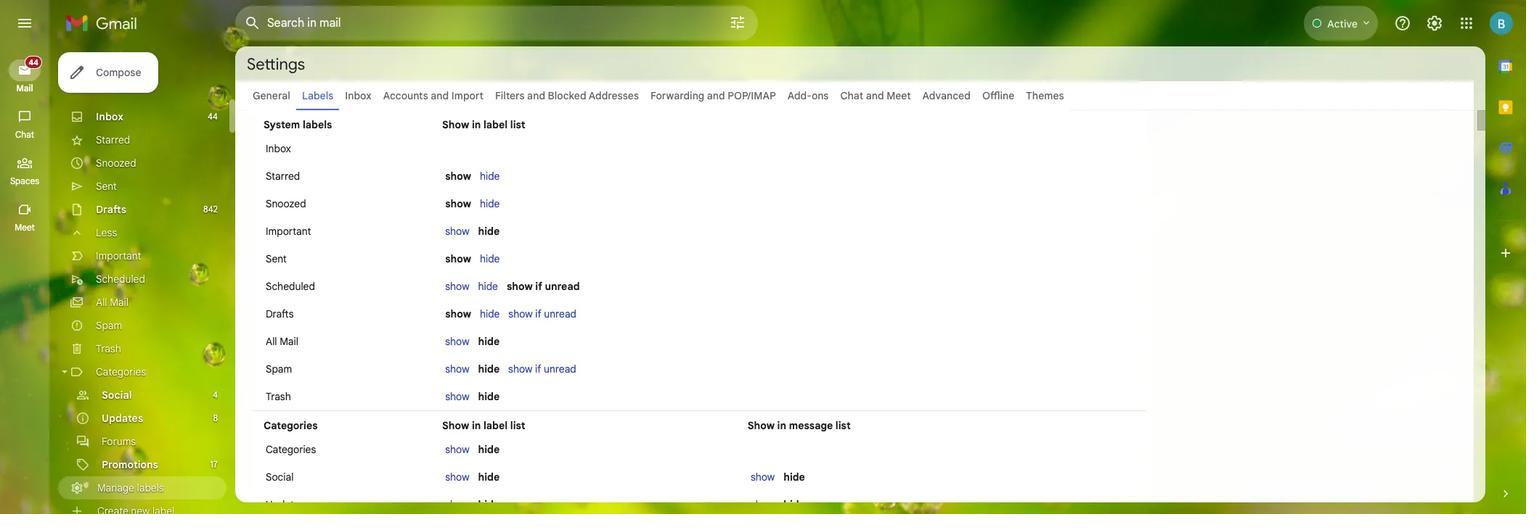 Task type: locate. For each thing, give the bounding box(es) containing it.
and left "import" on the top left of the page
[[431, 89, 449, 102]]

0 horizontal spatial social
[[102, 389, 132, 402]]

0 horizontal spatial spam
[[96, 319, 122, 333]]

1 horizontal spatial social
[[266, 471, 294, 484]]

0 vertical spatial all
[[96, 296, 107, 309]]

1 vertical spatial labels
[[137, 482, 164, 495]]

filters
[[495, 89, 525, 102]]

inbox for the rightmost the inbox link
[[345, 89, 372, 102]]

meet down the spaces heading
[[15, 222, 35, 233]]

labels down labels link at top left
[[303, 118, 332, 131]]

chat
[[840, 89, 863, 102], [15, 129, 34, 140]]

meet left "advanced" link
[[887, 89, 911, 102]]

promotions
[[102, 459, 158, 472]]

0 vertical spatial starred
[[96, 134, 130, 147]]

spam link
[[96, 319, 122, 333]]

unread for spam
[[544, 363, 576, 376]]

0 horizontal spatial chat
[[15, 129, 34, 140]]

scheduled
[[96, 273, 145, 286], [266, 280, 315, 293]]

0 horizontal spatial inbox
[[96, 110, 123, 123]]

1 vertical spatial unread
[[544, 308, 577, 321]]

settings image
[[1426, 15, 1444, 32]]

unread for drafts
[[544, 308, 577, 321]]

social
[[102, 389, 132, 402], [266, 471, 294, 484]]

1 horizontal spatial snoozed
[[266, 198, 306, 211]]

1 vertical spatial drafts
[[266, 308, 294, 321]]

3 if from the top
[[535, 363, 541, 376]]

0 vertical spatial updates
[[102, 412, 143, 426]]

less button
[[58, 221, 227, 245]]

3 and from the left
[[707, 89, 725, 102]]

and for filters
[[527, 89, 545, 102]]

mail heading
[[0, 83, 49, 94]]

0 vertical spatial show in label list
[[442, 118, 525, 131]]

chat for chat and meet
[[840, 89, 863, 102]]

1 vertical spatial chat
[[15, 129, 34, 140]]

starred down system
[[266, 170, 300, 183]]

1 vertical spatial categories
[[264, 420, 318, 433]]

advanced search options image
[[723, 8, 752, 37]]

chat right the ons
[[840, 89, 863, 102]]

1 vertical spatial show if unread link
[[508, 363, 576, 376]]

0 vertical spatial labels
[[303, 118, 332, 131]]

2 if from the top
[[535, 308, 541, 321]]

inbox link
[[345, 89, 372, 102], [96, 110, 123, 123]]

2 and from the left
[[527, 89, 545, 102]]

import
[[452, 89, 484, 102]]

4
[[213, 390, 218, 401]]

mail
[[16, 83, 33, 94], [110, 296, 128, 309], [280, 335, 298, 349]]

sent
[[96, 180, 117, 193], [266, 253, 287, 266]]

1 vertical spatial if
[[535, 308, 541, 321]]

1 horizontal spatial trash
[[266, 391, 291, 404]]

1 horizontal spatial drafts
[[266, 308, 294, 321]]

1 vertical spatial inbox link
[[96, 110, 123, 123]]

1 horizontal spatial all
[[266, 335, 277, 349]]

1 horizontal spatial sent
[[266, 253, 287, 266]]

social link
[[102, 389, 132, 402]]

themes
[[1026, 89, 1064, 102]]

2 vertical spatial show if unread
[[508, 363, 576, 376]]

inbox right labels
[[345, 89, 372, 102]]

labels link
[[302, 89, 333, 102]]

hide link for starred
[[480, 170, 500, 183]]

1 vertical spatial social
[[266, 471, 294, 484]]

and right filters
[[527, 89, 545, 102]]

blocked
[[548, 89, 586, 102]]

inbox for the inbox link to the left
[[96, 110, 123, 123]]

chat and meet
[[840, 89, 911, 102]]

2 horizontal spatial inbox
[[345, 89, 372, 102]]

1 label from the top
[[484, 118, 508, 131]]

add-
[[788, 89, 812, 102]]

show link for important
[[445, 225, 469, 238]]

show link for spam
[[445, 363, 469, 376]]

0 vertical spatial inbox
[[345, 89, 372, 102]]

trash link
[[96, 343, 121, 356]]

inbox
[[345, 89, 372, 102], [96, 110, 123, 123], [266, 142, 291, 155]]

show if unread
[[507, 280, 580, 293], [509, 308, 577, 321], [508, 363, 576, 376]]

1 vertical spatial all
[[266, 335, 277, 349]]

0 vertical spatial trash
[[96, 343, 121, 356]]

1 horizontal spatial 44
[[208, 111, 218, 122]]

0 horizontal spatial labels
[[137, 482, 164, 495]]

less
[[96, 227, 117, 240]]

4 and from the left
[[866, 89, 884, 102]]

starred
[[96, 134, 130, 147], [266, 170, 300, 183]]

0 horizontal spatial inbox link
[[96, 110, 123, 123]]

0 horizontal spatial meet
[[15, 222, 35, 233]]

0 horizontal spatial drafts
[[96, 203, 126, 216]]

add-ons link
[[788, 89, 829, 102]]

show for categories
[[442, 420, 469, 433]]

0 horizontal spatial mail
[[16, 83, 33, 94]]

chat inside chat heading
[[15, 129, 34, 140]]

2 vertical spatial mail
[[280, 335, 298, 349]]

labels for system labels
[[303, 118, 332, 131]]

trash right 4
[[266, 391, 291, 404]]

1 horizontal spatial labels
[[303, 118, 332, 131]]

1 vertical spatial label
[[484, 420, 508, 433]]

1 vertical spatial mail
[[110, 296, 128, 309]]

0 vertical spatial inbox link
[[345, 89, 372, 102]]

message
[[789, 420, 833, 433]]

all
[[96, 296, 107, 309], [266, 335, 277, 349]]

hide
[[480, 170, 500, 183], [480, 198, 500, 211], [478, 225, 500, 238], [480, 253, 500, 266], [478, 280, 498, 293], [480, 308, 500, 321], [478, 335, 500, 349], [478, 363, 500, 376], [478, 391, 500, 404], [478, 444, 500, 457], [478, 471, 500, 484], [784, 471, 805, 484], [478, 499, 500, 512], [784, 499, 805, 512]]

show
[[445, 170, 471, 183], [445, 198, 471, 211], [445, 225, 469, 238], [445, 253, 471, 266], [445, 280, 469, 293], [507, 280, 533, 293], [445, 308, 471, 321], [509, 308, 533, 321], [445, 335, 469, 349], [445, 363, 469, 376], [508, 363, 533, 376], [445, 391, 469, 404], [445, 444, 469, 457], [445, 471, 469, 484], [751, 471, 775, 484], [445, 499, 469, 512], [751, 499, 775, 512]]

tab list
[[1486, 46, 1526, 463]]

hide link for scheduled
[[478, 280, 498, 293]]

0 vertical spatial unread
[[545, 280, 580, 293]]

in
[[472, 118, 481, 131], [472, 420, 481, 433], [777, 420, 786, 433]]

drafts
[[96, 203, 126, 216], [266, 308, 294, 321]]

842
[[203, 204, 218, 215]]

show in label list
[[442, 118, 525, 131], [442, 420, 525, 433]]

44 up mail heading
[[28, 57, 38, 68]]

main menu image
[[16, 15, 33, 32]]

1 vertical spatial show if unread
[[509, 308, 577, 321]]

chat and meet link
[[840, 89, 911, 102]]

1 horizontal spatial inbox
[[266, 142, 291, 155]]

1 vertical spatial 44
[[208, 111, 218, 122]]

8
[[213, 413, 218, 424]]

if
[[535, 280, 542, 293], [535, 308, 541, 321], [535, 363, 541, 376]]

categories link
[[96, 366, 146, 379]]

1 vertical spatial all mail
[[266, 335, 298, 349]]

label
[[484, 118, 508, 131], [484, 420, 508, 433]]

0 horizontal spatial starred
[[96, 134, 130, 147]]

show if unread link for drafts
[[509, 308, 577, 321]]

addresses
[[589, 89, 639, 102]]

0 vertical spatial mail
[[16, 83, 33, 94]]

accounts and import
[[383, 89, 484, 102]]

support image
[[1394, 15, 1412, 32]]

chat for chat
[[15, 129, 34, 140]]

0 vertical spatial important
[[266, 225, 311, 238]]

labels down promotions link
[[137, 482, 164, 495]]

0 vertical spatial if
[[535, 280, 542, 293]]

offline link
[[982, 89, 1015, 102]]

all mail
[[96, 296, 128, 309], [266, 335, 298, 349]]

0 horizontal spatial updates
[[102, 412, 143, 426]]

general
[[253, 89, 290, 102]]

1 show if unread link from the top
[[509, 308, 577, 321]]

meet
[[887, 89, 911, 102], [15, 222, 35, 233]]

offline
[[982, 89, 1015, 102]]

1 vertical spatial snoozed
[[266, 198, 306, 211]]

updates
[[102, 412, 143, 426], [266, 499, 305, 512]]

navigation
[[0, 46, 51, 515]]

1 horizontal spatial important
[[266, 225, 311, 238]]

and right the ons
[[866, 89, 884, 102]]

0 vertical spatial spam
[[96, 319, 122, 333]]

0 vertical spatial meet
[[887, 89, 911, 102]]

list
[[510, 118, 525, 131], [510, 420, 525, 433], [836, 420, 851, 433]]

1 if from the top
[[535, 280, 542, 293]]

1 and from the left
[[431, 89, 449, 102]]

0 vertical spatial all mail
[[96, 296, 128, 309]]

forums
[[102, 436, 136, 449]]

0 horizontal spatial all mail
[[96, 296, 128, 309]]

unread
[[545, 280, 580, 293], [544, 308, 577, 321], [544, 363, 576, 376]]

categories
[[96, 366, 146, 379], [264, 420, 318, 433], [266, 444, 316, 457]]

trash
[[96, 343, 121, 356], [266, 391, 291, 404]]

hide link for snoozed
[[480, 198, 500, 211]]

and left pop/imap
[[707, 89, 725, 102]]

show link
[[445, 225, 469, 238], [445, 280, 469, 293], [445, 335, 469, 349], [445, 363, 469, 376], [445, 391, 469, 404], [445, 444, 469, 457], [445, 471, 469, 484], [751, 471, 775, 484], [445, 499, 469, 512], [751, 499, 775, 512]]

0 vertical spatial show if unread link
[[509, 308, 577, 321]]

compose button
[[58, 52, 159, 93]]

1 horizontal spatial mail
[[110, 296, 128, 309]]

show link for updates
[[445, 499, 469, 512]]

1 vertical spatial show in label list
[[442, 420, 525, 433]]

1 vertical spatial starred
[[266, 170, 300, 183]]

0 vertical spatial social
[[102, 389, 132, 402]]

1 show in label list from the top
[[442, 118, 525, 131]]

navigation containing mail
[[0, 46, 51, 515]]

0 vertical spatial chat
[[840, 89, 863, 102]]

snoozed link
[[96, 157, 136, 170]]

chat down mail heading
[[15, 129, 34, 140]]

show link for trash
[[445, 391, 469, 404]]

inbox up starred link
[[96, 110, 123, 123]]

0 vertical spatial 44
[[28, 57, 38, 68]]

2 vertical spatial unread
[[544, 363, 576, 376]]

and
[[431, 89, 449, 102], [527, 89, 545, 102], [707, 89, 725, 102], [866, 89, 884, 102]]

labels
[[302, 89, 333, 102]]

mail inside heading
[[16, 83, 33, 94]]

hide link for drafts
[[480, 308, 500, 321]]

2 show in label list from the top
[[442, 420, 525, 433]]

drafts link
[[96, 203, 126, 216]]

44
[[28, 57, 38, 68], [208, 111, 218, 122]]

add-ons
[[788, 89, 829, 102]]

1 horizontal spatial meet
[[887, 89, 911, 102]]

themes link
[[1026, 89, 1064, 102]]

1 horizontal spatial updates
[[266, 499, 305, 512]]

compose
[[96, 66, 141, 79]]

2 show if unread link from the top
[[508, 363, 576, 376]]

0 horizontal spatial trash
[[96, 343, 121, 356]]

hide link
[[480, 170, 500, 183], [480, 198, 500, 211], [480, 253, 500, 266], [478, 280, 498, 293], [480, 308, 500, 321]]

in for system labels
[[472, 118, 481, 131]]

filters and blocked addresses link
[[495, 89, 639, 102]]

important
[[266, 225, 311, 238], [96, 250, 141, 263]]

44 left system
[[208, 111, 218, 122]]

trash down the spam link in the bottom of the page
[[96, 343, 121, 356]]

0 vertical spatial drafts
[[96, 203, 126, 216]]

0 vertical spatial label
[[484, 118, 508, 131]]

0 horizontal spatial important
[[96, 250, 141, 263]]

all mail link
[[96, 296, 128, 309]]

show
[[442, 118, 469, 131], [442, 420, 469, 433], [748, 420, 775, 433]]

starred up 'snoozed' link
[[96, 134, 130, 147]]

show if unread for spam
[[508, 363, 576, 376]]

spam
[[96, 319, 122, 333], [266, 363, 292, 376]]

inbox link up starred link
[[96, 110, 123, 123]]

0 vertical spatial snoozed
[[96, 157, 136, 170]]

show if unread link
[[509, 308, 577, 321], [508, 363, 576, 376]]

2 label from the top
[[484, 420, 508, 433]]

inbox down system
[[266, 142, 291, 155]]

2 vertical spatial if
[[535, 363, 541, 376]]

1 vertical spatial inbox
[[96, 110, 123, 123]]

1 vertical spatial meet
[[15, 222, 35, 233]]

inbox link right labels
[[345, 89, 372, 102]]

1 horizontal spatial chat
[[840, 89, 863, 102]]

0 horizontal spatial scheduled
[[96, 273, 145, 286]]

updates link
[[102, 412, 143, 426]]

labels
[[303, 118, 332, 131], [137, 482, 164, 495]]

44 link
[[9, 56, 42, 81]]

0 vertical spatial sent
[[96, 180, 117, 193]]

and for chat
[[866, 89, 884, 102]]

snoozed
[[96, 157, 136, 170], [266, 198, 306, 211]]

0 horizontal spatial sent
[[96, 180, 117, 193]]

1 vertical spatial spam
[[266, 363, 292, 376]]



Task type: describe. For each thing, give the bounding box(es) containing it.
filters and blocked addresses
[[495, 89, 639, 102]]

chat heading
[[0, 129, 49, 141]]

show if unread link for spam
[[508, 363, 576, 376]]

meet heading
[[0, 222, 49, 234]]

Search in mail text field
[[267, 16, 688, 30]]

and for accounts
[[431, 89, 449, 102]]

starred link
[[96, 134, 130, 147]]

advanced
[[923, 89, 971, 102]]

Search in mail search field
[[235, 6, 758, 41]]

0 vertical spatial categories
[[96, 366, 146, 379]]

1 horizontal spatial inbox link
[[345, 89, 372, 102]]

accounts
[[383, 89, 428, 102]]

1 vertical spatial updates
[[266, 499, 305, 512]]

0 horizontal spatial all
[[96, 296, 107, 309]]

forwarding
[[651, 89, 705, 102]]

1 horizontal spatial spam
[[266, 363, 292, 376]]

forums link
[[102, 436, 136, 449]]

2 vertical spatial categories
[[266, 444, 316, 457]]

label for system labels
[[484, 118, 508, 131]]

manage labels
[[97, 482, 164, 495]]

sent link
[[96, 180, 117, 193]]

if for drafts
[[535, 308, 541, 321]]

labels for manage labels
[[137, 482, 164, 495]]

meet inside heading
[[15, 222, 35, 233]]

and for forwarding
[[707, 89, 725, 102]]

show if unread for drafts
[[509, 308, 577, 321]]

scheduled link
[[96, 273, 145, 286]]

1 horizontal spatial scheduled
[[266, 280, 315, 293]]

in for categories
[[472, 420, 481, 433]]

show in message list
[[748, 420, 851, 433]]

show link for social
[[445, 471, 469, 484]]

system labels
[[264, 118, 332, 131]]

manage labels link
[[97, 482, 164, 495]]

forwarding and pop/imap
[[651, 89, 776, 102]]

1 vertical spatial important
[[96, 250, 141, 263]]

1 horizontal spatial all mail
[[266, 335, 298, 349]]

manage
[[97, 482, 134, 495]]

show in label list for categories
[[442, 420, 525, 433]]

show for system labels
[[442, 118, 469, 131]]

list for system labels
[[510, 118, 525, 131]]

pop/imap
[[728, 89, 776, 102]]

spaces heading
[[0, 176, 49, 187]]

show link for categories
[[445, 444, 469, 457]]

promotions link
[[102, 459, 158, 472]]

search in mail image
[[240, 10, 266, 36]]

ons
[[812, 89, 829, 102]]

forwarding and pop/imap link
[[651, 89, 776, 102]]

17
[[210, 460, 218, 471]]

general link
[[253, 89, 290, 102]]

system
[[264, 118, 300, 131]]

accounts and import link
[[383, 89, 484, 102]]

0 vertical spatial show if unread
[[507, 280, 580, 293]]

2 horizontal spatial mail
[[280, 335, 298, 349]]

show in label list for system labels
[[442, 118, 525, 131]]

label for categories
[[484, 420, 508, 433]]

1 vertical spatial trash
[[266, 391, 291, 404]]

spaces
[[10, 176, 39, 187]]

show link for all mail
[[445, 335, 469, 349]]

if for spam
[[535, 363, 541, 376]]

advanced link
[[923, 89, 971, 102]]

0 horizontal spatial 44
[[28, 57, 38, 68]]

1 horizontal spatial starred
[[266, 170, 300, 183]]

settings
[[247, 54, 305, 74]]

2 vertical spatial inbox
[[266, 142, 291, 155]]

show link for scheduled
[[445, 280, 469, 293]]

1 vertical spatial sent
[[266, 253, 287, 266]]

important link
[[96, 250, 141, 263]]

gmail image
[[65, 9, 144, 38]]

list for categories
[[510, 420, 525, 433]]

hide link for sent
[[480, 253, 500, 266]]

0 horizontal spatial snoozed
[[96, 157, 136, 170]]



Task type: vqa. For each thing, say whether or not it's contained in the screenshot.
show if unread
yes



